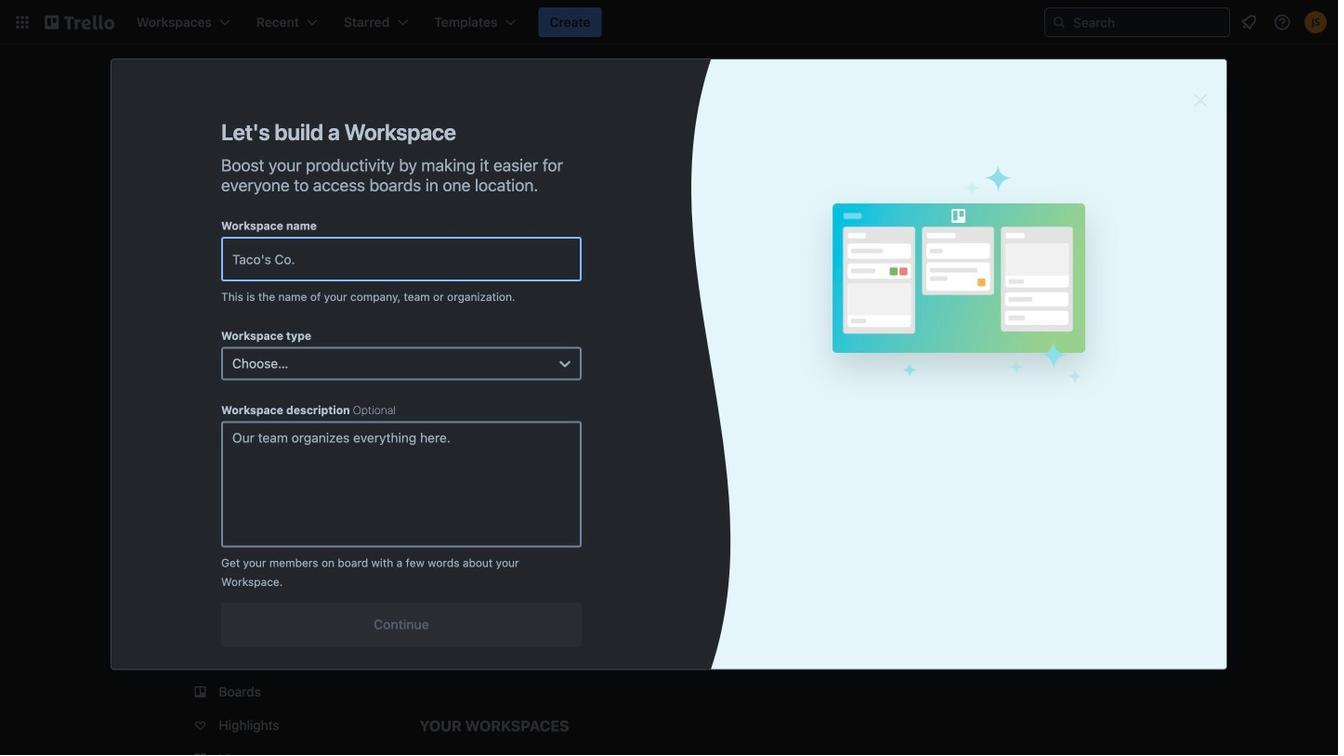 Task type: vqa. For each thing, say whether or not it's contained in the screenshot.
notifications
no



Task type: locate. For each thing, give the bounding box(es) containing it.
search image
[[1053, 15, 1067, 30]]

Search field
[[1067, 9, 1230, 35]]

Our team organizes everything here. text field
[[221, 422, 582, 548]]

add image
[[360, 414, 383, 436]]



Task type: describe. For each thing, give the bounding box(es) containing it.
open information menu image
[[1274, 13, 1292, 32]]

Taco's Co. text field
[[221, 237, 582, 282]]

primary element
[[0, 0, 1339, 45]]

0 notifications image
[[1238, 11, 1261, 33]]

john smith (johnsmith38824343) image
[[1305, 11, 1328, 33]]



